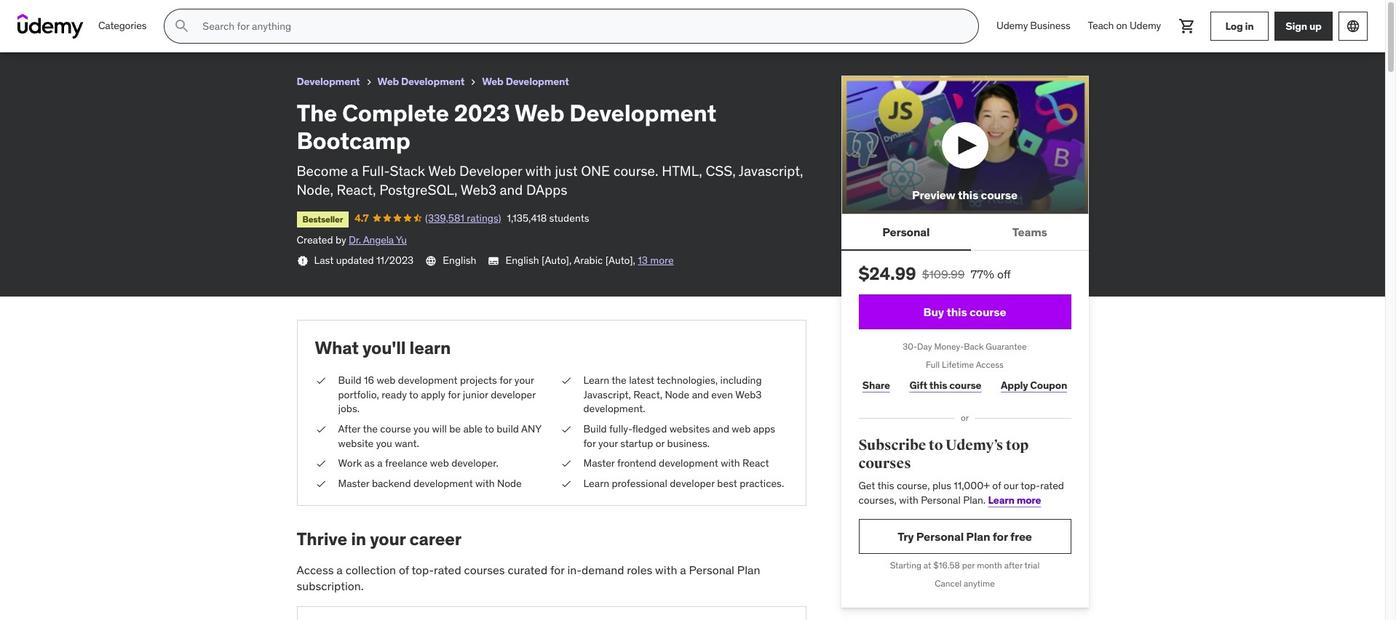 Task type: describe. For each thing, give the bounding box(es) containing it.
angela
[[363, 234, 394, 247]]

the for after
[[363, 423, 378, 436]]

30-day money-back guarantee full lifetime access
[[903, 342, 1027, 371]]

course.
[[613, 162, 658, 179]]

1 vertical spatial (339,581 ratings)
[[425, 212, 501, 225]]

learn for learn more
[[988, 494, 1015, 507]]

13 more button
[[638, 254, 674, 268]]

rated inside the access a collection of top-rated courses curated for in-demand roles with a personal plan subscription.
[[434, 563, 461, 578]]

sign up link
[[1275, 12, 1333, 41]]

learn the latest technologies, including javascript, react, node and even web3 development.
[[583, 374, 762, 416]]

16
[[364, 374, 374, 387]]

money-
[[934, 342, 964, 353]]

teach on udemy link
[[1079, 9, 1170, 44]]

courses inside subscribe to udemy's top courses
[[859, 455, 911, 473]]

learn for learn the latest technologies, including javascript, react, node and even web3 development.
[[583, 374, 609, 387]]

learn professional developer best practices.
[[583, 477, 784, 490]]

0 horizontal spatial students
[[225, 25, 265, 38]]

1 horizontal spatial web
[[430, 457, 449, 470]]

shopping cart with 0 items image
[[1179, 17, 1196, 35]]

learn more
[[988, 494, 1041, 507]]

developer.
[[451, 457, 498, 470]]

in-
[[567, 563, 582, 578]]

udemy image
[[17, 14, 84, 39]]

log in
[[1225, 19, 1254, 32]]

master for master backend development with node
[[338, 477, 369, 490]]

xsmall image for master
[[560, 457, 572, 471]]

udemy business
[[997, 19, 1070, 32]]

choose a language image
[[1346, 19, 1361, 33]]

1 vertical spatial (339,581
[[425, 212, 464, 225]]

$24.99
[[859, 263, 916, 286]]

in for thrive
[[351, 529, 366, 551]]

up
[[1310, 19, 1322, 32]]

last updated 11/2023
[[314, 254, 414, 267]]

1 horizontal spatial developer
[[670, 477, 715, 490]]

1 horizontal spatial students
[[549, 212, 589, 225]]

yu
[[396, 234, 407, 247]]

you'll
[[362, 337, 406, 360]]

technologies,
[[657, 374, 718, 387]]

web3 inside learn the latest technologies, including javascript, react, node and even web3 development.
[[735, 389, 762, 402]]

closed captions image
[[488, 255, 500, 267]]

our
[[1004, 480, 1018, 493]]

a inside the complete 2023 web development bootcamp become a full-stack web developer with just one course. html, css, javascript, node, react, postgresql, web3 and dapps
[[351, 162, 359, 179]]

personal inside the access a collection of top-rated courses curated for in-demand roles with a personal plan subscription.
[[689, 563, 734, 578]]

to inside subscribe to udemy's top courses
[[929, 437, 943, 455]]

react, inside learn the latest technologies, including javascript, react, node and even web3 development.
[[633, 389, 662, 402]]

rated inside get this course, plus 11,000+ of our top-rated courses, with personal plan.
[[1040, 480, 1064, 493]]

0 vertical spatial plan
[[966, 530, 990, 544]]

1 horizontal spatial you
[[413, 423, 430, 436]]

curated
[[508, 563, 548, 578]]

for left free
[[993, 530, 1008, 544]]

thrive in your career element
[[297, 529, 806, 621]]

bootcamp for the complete 2023 web development bootcamp
[[227, 7, 284, 21]]

thrive
[[297, 529, 347, 551]]

on
[[1116, 19, 1127, 32]]

with up best
[[721, 457, 740, 470]]

2 udemy from the left
[[1130, 19, 1161, 32]]

0 horizontal spatial you
[[376, 437, 392, 450]]

backend
[[372, 477, 411, 490]]

created
[[297, 234, 333, 247]]

top- inside the access a collection of top-rated courses curated for in-demand roles with a personal plan subscription.
[[412, 563, 434, 578]]

work
[[338, 457, 362, 470]]

0 horizontal spatial (339,581 ratings)
[[101, 25, 177, 38]]

11,000+
[[954, 480, 990, 493]]

1 horizontal spatial 1,135,418
[[507, 212, 547, 225]]

with inside get this course, plus 11,000+ of our top-rated courses, with personal plan.
[[899, 494, 919, 507]]

and inside learn the latest technologies, including javascript, react, node and even web3 development.
[[692, 389, 709, 402]]

english for english [auto], arabic [auto] , 13 more
[[506, 254, 539, 267]]

master frontend development with react
[[583, 457, 769, 470]]

with down developer.
[[475, 477, 495, 490]]

development inside the complete 2023 web development bootcamp become a full-stack web developer with just one course. html, css, javascript, node, react, postgresql, web3 and dapps
[[569, 98, 716, 128]]

Search for anything text field
[[200, 14, 961, 39]]

plan inside the access a collection of top-rated courses curated for in-demand roles with a personal plan subscription.
[[737, 563, 760, 578]]

with inside the complete 2023 web development bootcamp become a full-stack web developer with just one course. html, css, javascript, node, react, postgresql, web3 and dapps
[[525, 162, 552, 179]]

react, inside the complete 2023 web development bootcamp become a full-stack web developer with just one course. html, css, javascript, node, react, postgresql, web3 and dapps
[[337, 181, 376, 199]]

after
[[1004, 561, 1023, 572]]

the for learn
[[612, 374, 627, 387]]

13
[[638, 254, 648, 267]]

a up subscription.
[[337, 563, 343, 578]]

0 vertical spatial (339,581
[[101, 25, 140, 38]]

including
[[720, 374, 762, 387]]

sign up
[[1286, 19, 1322, 32]]

top
[[1006, 437, 1029, 455]]

the complete 2023 web development bootcamp
[[12, 7, 284, 21]]

full-
[[362, 162, 390, 179]]

projects
[[460, 374, 497, 387]]

preview
[[912, 188, 955, 202]]

log in link
[[1211, 12, 1269, 41]]

course for after the course you will be able to build any website you want.
[[380, 423, 411, 436]]

ready
[[382, 389, 407, 402]]

0 horizontal spatial bestseller
[[17, 27, 58, 38]]

latest
[[629, 374, 655, 387]]

even
[[711, 389, 733, 402]]

and inside the complete 2023 web development bootcamp become a full-stack web developer with just one course. html, css, javascript, node, react, postgresql, web3 and dapps
[[500, 181, 523, 199]]

and inside build fully-fledged websites and web apps for your startup or business.
[[712, 423, 729, 436]]

html,
[[662, 162, 702, 179]]

try
[[898, 530, 914, 544]]

english for english
[[443, 254, 476, 267]]

node inside learn the latest technologies, including javascript, react, node and even web3 development.
[[665, 389, 690, 402]]

buy this course button
[[859, 295, 1071, 330]]

after the course you will be able to build any website you want.
[[338, 423, 541, 450]]

javascript, inside the complete 2023 web development bootcamp become a full-stack web developer with just one course. html, css, javascript, node, react, postgresql, web3 and dapps
[[739, 162, 803, 179]]

business
[[1030, 19, 1070, 32]]

2023 for the complete 2023 web development bootcamp
[[91, 7, 120, 21]]

of inside get this course, plus 11,000+ of our top-rated courses, with personal plan.
[[992, 480, 1001, 493]]

for right the projects
[[500, 374, 512, 387]]

2 vertical spatial your
[[370, 529, 406, 551]]

tab list containing personal
[[841, 215, 1089, 251]]

english [auto], arabic [auto] , 13 more
[[506, 254, 674, 267]]

teams
[[1012, 225, 1047, 239]]

what
[[315, 337, 359, 360]]

websites
[[669, 423, 710, 436]]

course language image
[[425, 255, 437, 267]]

77%
[[971, 267, 994, 282]]

gift this course link
[[906, 372, 985, 401]]

starting at $16.58 per month after trial cancel anytime
[[890, 561, 1040, 590]]

0 horizontal spatial 1,135,418
[[183, 25, 223, 38]]

dapps
[[526, 181, 567, 199]]

[auto]
[[605, 254, 633, 267]]

your inside build 16 web development projects for your portfolio, ready to apply for junior developer jobs.
[[515, 374, 534, 387]]

categories
[[98, 19, 147, 32]]

with inside the access a collection of top-rated courses curated for in-demand roles with a personal plan subscription.
[[655, 563, 677, 578]]

this for get
[[878, 480, 894, 493]]

full
[[926, 360, 940, 371]]

web development for second web development link from the right
[[377, 75, 465, 88]]

0 vertical spatial ratings)
[[143, 25, 177, 38]]

course,
[[897, 480, 930, 493]]

get
[[859, 480, 875, 493]]

0 vertical spatial 1,135,418 students
[[183, 25, 265, 38]]

work as a freelance web developer.
[[338, 457, 498, 470]]

guarantee
[[986, 342, 1027, 353]]

development for master frontend development with react
[[659, 457, 718, 470]]

0 horizontal spatial 4.7
[[70, 25, 84, 38]]

fully-
[[609, 423, 632, 436]]

xsmall image for last updated 11/2023
[[297, 255, 308, 267]]

development for master backend development with node
[[413, 477, 473, 490]]

web3 inside the complete 2023 web development bootcamp become a full-stack web developer with just one course. html, css, javascript, node, react, postgresql, web3 and dapps
[[461, 181, 496, 199]]

for inside the access a collection of top-rated courses curated for in-demand roles with a personal plan subscription.
[[550, 563, 565, 578]]

buy
[[923, 305, 944, 319]]

development inside build 16 web development projects for your portfolio, ready to apply for junior developer jobs.
[[398, 374, 458, 387]]

1 vertical spatial node
[[497, 477, 522, 490]]

best
[[717, 477, 737, 490]]

thrive in your career
[[297, 529, 461, 551]]

startup
[[620, 437, 653, 450]]

1 horizontal spatial or
[[961, 413, 969, 424]]

javascript, inside learn the latest technologies, including javascript, react, node and even web3 development.
[[583, 389, 631, 402]]

build 16 web development projects for your portfolio, ready to apply for junior developer jobs.
[[338, 374, 536, 416]]

apply coupon
[[1001, 380, 1067, 393]]

1 horizontal spatial ratings)
[[467, 212, 501, 225]]

1 horizontal spatial bestseller
[[302, 214, 343, 225]]

want.
[[395, 437, 419, 450]]

collection
[[346, 563, 396, 578]]



Task type: locate. For each thing, give the bounding box(es) containing it.
learn inside learn the latest technologies, including javascript, react, node and even web3 development.
[[583, 374, 609, 387]]

students
[[225, 25, 265, 38], [549, 212, 589, 225]]

$16.58
[[933, 561, 960, 572]]

web development for 2nd web development link from the left
[[482, 75, 569, 88]]

development down work as a freelance web developer.
[[413, 477, 473, 490]]

courses inside the access a collection of top-rated courses curated for in-demand roles with a personal plan subscription.
[[464, 563, 505, 578]]

developer down master frontend development with react
[[670, 477, 715, 490]]

submit search image
[[174, 17, 191, 35]]

share button
[[859, 372, 894, 401]]

0 vertical spatial 4.7
[[70, 25, 84, 38]]

for left in-
[[550, 563, 565, 578]]

course for preview this course
[[981, 188, 1018, 202]]

(339,581 ratings) down the complete 2023 web development bootcamp
[[101, 25, 177, 38]]

to left apply
[[409, 389, 418, 402]]

javascript, up development.
[[583, 389, 631, 402]]

1 vertical spatial the
[[297, 98, 337, 128]]

your down fully-
[[598, 437, 618, 450]]

for inside build fully-fledged websites and web apps for your startup or business.
[[583, 437, 596, 450]]

0 vertical spatial in
[[1245, 19, 1254, 32]]

complete inside the complete 2023 web development bootcamp become a full-stack web developer with just one course. html, css, javascript, node, react, postgresql, web3 and dapps
[[342, 98, 449, 128]]

xsmall image
[[363, 76, 375, 88], [467, 76, 479, 88], [297, 255, 308, 267], [560, 374, 572, 389], [560, 423, 572, 437], [315, 477, 326, 492]]

postgresql,
[[379, 181, 458, 199]]

build inside build 16 web development projects for your portfolio, ready to apply for junior developer jobs.
[[338, 374, 362, 387]]

students right submit search icon
[[225, 25, 265, 38]]

your right the projects
[[515, 374, 534, 387]]

the complete 2023 web development bootcamp become a full-stack web developer with just one course. html, css, javascript, node, react, postgresql, web3 and dapps
[[297, 98, 803, 199]]

learn up development.
[[583, 374, 609, 387]]

anytime
[[964, 579, 995, 590]]

rated up learn more
[[1040, 480, 1064, 493]]

build for for
[[583, 423, 607, 436]]

build
[[338, 374, 362, 387], [583, 423, 607, 436]]

the for the complete 2023 web development bootcamp become a full-stack web developer with just one course. html, css, javascript, node, react, postgresql, web3 and dapps
[[297, 98, 337, 128]]

personal down preview
[[882, 225, 930, 239]]

2 web development from the left
[[482, 75, 569, 88]]

this right 'buy'
[[947, 305, 967, 319]]

in up collection
[[351, 529, 366, 551]]

web3 down the including
[[735, 389, 762, 402]]

personal up $16.58 in the bottom right of the page
[[916, 530, 964, 544]]

1 vertical spatial master
[[338, 477, 369, 490]]

1 vertical spatial bestseller
[[302, 214, 343, 225]]

day
[[917, 342, 932, 353]]

0 horizontal spatial courses
[[464, 563, 505, 578]]

1 horizontal spatial more
[[1017, 494, 1041, 507]]

4.7 up dr.
[[355, 212, 369, 225]]

complete for the complete 2023 web development bootcamp become a full-stack web developer with just one course. html, css, javascript, node, react, postgresql, web3 and dapps
[[342, 98, 449, 128]]

0 vertical spatial you
[[413, 423, 430, 436]]

with right roles
[[655, 563, 677, 578]]

2 vertical spatial web
[[430, 457, 449, 470]]

web3 down developer
[[461, 181, 496, 199]]

1 vertical spatial 1,135,418
[[507, 212, 547, 225]]

for right apply
[[448, 389, 460, 402]]

1 vertical spatial 1,135,418 students
[[507, 212, 589, 225]]

website
[[338, 437, 374, 450]]

course down lifetime
[[949, 380, 982, 393]]

career
[[409, 529, 461, 551]]

1 vertical spatial courses
[[464, 563, 505, 578]]

2 horizontal spatial to
[[929, 437, 943, 455]]

2 vertical spatial to
[[929, 437, 943, 455]]

courses down subscribe
[[859, 455, 911, 473]]

personal button
[[841, 215, 971, 250]]

1 horizontal spatial 1,135,418 students
[[507, 212, 589, 225]]

cancel
[[935, 579, 962, 590]]

and down developer
[[500, 181, 523, 199]]

web up ready
[[377, 374, 396, 387]]

0 vertical spatial and
[[500, 181, 523, 199]]

0 horizontal spatial web development link
[[377, 73, 465, 91]]

english right the closed captions "image"
[[506, 254, 539, 267]]

2 vertical spatial development
[[413, 477, 473, 490]]

with up dapps
[[525, 162, 552, 179]]

ratings) up the closed captions "image"
[[467, 212, 501, 225]]

starting
[[890, 561, 922, 572]]

a right as
[[377, 457, 383, 470]]

0 vertical spatial bestseller
[[17, 27, 58, 38]]

complete
[[35, 7, 89, 21], [342, 98, 449, 128]]

xsmall image for master backend development with node
[[315, 477, 326, 492]]

one
[[581, 162, 610, 179]]

learn
[[410, 337, 451, 360]]

0 horizontal spatial (339,581
[[101, 25, 140, 38]]

to inside after the course you will be able to build any website you want.
[[485, 423, 494, 436]]

bestseller
[[17, 27, 58, 38], [302, 214, 343, 225]]

free
[[1010, 530, 1032, 544]]

0 vertical spatial react,
[[337, 181, 376, 199]]

css,
[[706, 162, 736, 179]]

1 vertical spatial build
[[583, 423, 607, 436]]

0 horizontal spatial of
[[399, 563, 409, 578]]

web left apps
[[732, 423, 751, 436]]

try personal plan for free
[[898, 530, 1032, 544]]

web up master backend development with node
[[430, 457, 449, 470]]

1 vertical spatial more
[[1017, 494, 1041, 507]]

development
[[398, 374, 458, 387], [659, 457, 718, 470], [413, 477, 473, 490]]

developer inside build 16 web development projects for your portfolio, ready to apply for junior developer jobs.
[[491, 389, 536, 402]]

1 horizontal spatial udemy
[[1130, 19, 1161, 32]]

javascript, right css, at the top right of the page
[[739, 162, 803, 179]]

1 horizontal spatial your
[[515, 374, 534, 387]]

gift this course
[[910, 380, 982, 393]]

xsmall image for after
[[315, 423, 326, 437]]

apply
[[421, 389, 445, 402]]

a right roles
[[680, 563, 686, 578]]

udemy left business
[[997, 19, 1028, 32]]

0 horizontal spatial react,
[[337, 181, 376, 199]]

developer
[[491, 389, 536, 402], [670, 477, 715, 490]]

0 vertical spatial web3
[[461, 181, 496, 199]]

will
[[432, 423, 447, 436]]

course up want.
[[380, 423, 411, 436]]

1 vertical spatial to
[[485, 423, 494, 436]]

course for gift this course
[[949, 380, 982, 393]]

updated
[[336, 254, 374, 267]]

access down back
[[976, 360, 1004, 371]]

this inside get this course, plus 11,000+ of our top-rated courses, with personal plan.
[[878, 480, 894, 493]]

1 vertical spatial plan
[[737, 563, 760, 578]]

ratings)
[[143, 25, 177, 38], [467, 212, 501, 225]]

0 horizontal spatial web
[[377, 374, 396, 387]]

1 horizontal spatial 2023
[[454, 98, 510, 128]]

0 horizontal spatial to
[[409, 389, 418, 402]]

complete for the complete 2023 web development bootcamp
[[35, 7, 89, 21]]

coupon
[[1030, 380, 1067, 393]]

this inside button
[[947, 305, 967, 319]]

jobs.
[[338, 403, 360, 416]]

your up collection
[[370, 529, 406, 551]]

complete left categories
[[35, 7, 89, 21]]

learn
[[583, 374, 609, 387], [583, 477, 609, 490], [988, 494, 1015, 507]]

javascript,
[[739, 162, 803, 179], [583, 389, 631, 402]]

more down our
[[1017, 494, 1041, 507]]

course inside after the course you will be able to build any website you want.
[[380, 423, 411, 436]]

tab list
[[841, 215, 1089, 251]]

in right log
[[1245, 19, 1254, 32]]

in for log
[[1245, 19, 1254, 32]]

or down fledged at the bottom of the page
[[656, 437, 665, 450]]

node,
[[297, 181, 333, 199]]

the inside learn the latest technologies, including javascript, react, node and even web3 development.
[[612, 374, 627, 387]]

0 vertical spatial the
[[12, 7, 32, 21]]

for
[[500, 374, 512, 387], [448, 389, 460, 402], [583, 437, 596, 450], [993, 530, 1008, 544], [550, 563, 565, 578]]

rated
[[1040, 480, 1064, 493], [434, 563, 461, 578]]

for down development.
[[583, 437, 596, 450]]

apps
[[753, 423, 775, 436]]

lifetime
[[942, 360, 974, 371]]

1 horizontal spatial build
[[583, 423, 607, 436]]

personal down plus
[[921, 494, 961, 507]]

2 horizontal spatial your
[[598, 437, 618, 450]]

of left our
[[992, 480, 1001, 493]]

english right 'course language' icon in the left of the page
[[443, 254, 476, 267]]

personal inside button
[[882, 225, 930, 239]]

1 english from the left
[[443, 254, 476, 267]]

get this course, plus 11,000+ of our top-rated courses, with personal plan.
[[859, 480, 1064, 507]]

this for preview
[[958, 188, 978, 202]]

0 horizontal spatial 1,135,418 students
[[183, 25, 265, 38]]

(339,581 down postgresql,
[[425, 212, 464, 225]]

1 horizontal spatial of
[[992, 480, 1001, 493]]

the inside the complete 2023 web development bootcamp become a full-stack web developer with just one course. html, css, javascript, node, react, postgresql, web3 and dapps
[[297, 98, 337, 128]]

created by dr. angela yu
[[297, 234, 407, 247]]

personal right roles
[[689, 563, 734, 578]]

1 horizontal spatial plan
[[966, 530, 990, 544]]

0 vertical spatial master
[[583, 457, 615, 470]]

1 vertical spatial javascript,
[[583, 389, 631, 402]]

you left will
[[413, 423, 430, 436]]

business.
[[667, 437, 710, 450]]

1 horizontal spatial top-
[[1021, 480, 1040, 493]]

udemy right on
[[1130, 19, 1161, 32]]

0 horizontal spatial bootcamp
[[227, 7, 284, 21]]

able
[[463, 423, 483, 436]]

1,135,418 down dapps
[[507, 212, 547, 225]]

1 vertical spatial in
[[351, 529, 366, 551]]

0 vertical spatial students
[[225, 25, 265, 38]]

master down work
[[338, 477, 369, 490]]

access up subscription.
[[297, 563, 334, 578]]

log
[[1225, 19, 1243, 32]]

of
[[992, 480, 1001, 493], [399, 563, 409, 578]]

0 vertical spatial rated
[[1040, 480, 1064, 493]]

react, down latest
[[633, 389, 662, 402]]

or inside build fully-fledged websites and web apps for your startup or business.
[[656, 437, 665, 450]]

0 vertical spatial courses
[[859, 455, 911, 473]]

buy this course
[[923, 305, 1006, 319]]

sign
[[1286, 19, 1307, 32]]

0 horizontal spatial node
[[497, 477, 522, 490]]

xsmall image for learn
[[560, 477, 572, 492]]

learn for learn professional developer best practices.
[[583, 477, 609, 490]]

course inside "button"
[[981, 188, 1018, 202]]

4.7 left the categories dropdown button
[[70, 25, 84, 38]]

development down the business.
[[659, 457, 718, 470]]

2 horizontal spatial and
[[712, 423, 729, 436]]

this inside "button"
[[958, 188, 978, 202]]

teach on udemy
[[1088, 19, 1161, 32]]

bootcamp
[[227, 7, 284, 21], [297, 126, 410, 156]]

1 horizontal spatial react,
[[633, 389, 662, 402]]

developer up the build
[[491, 389, 536, 402]]

node down technologies,
[[665, 389, 690, 402]]

the up website
[[363, 423, 378, 436]]

0 vertical spatial learn
[[583, 374, 609, 387]]

subscribe to udemy's top courses
[[859, 437, 1029, 473]]

bootcamp inside the complete 2023 web development bootcamp become a full-stack web developer with just one course. html, css, javascript, node, react, postgresql, web3 and dapps
[[297, 126, 410, 156]]

0 horizontal spatial and
[[500, 181, 523, 199]]

1 horizontal spatial bootcamp
[[297, 126, 410, 156]]

build inside build fully-fledged websites and web apps for your startup or business.
[[583, 423, 607, 436]]

master for master frontend development with react
[[583, 457, 615, 470]]

,
[[633, 254, 635, 267]]

2 web development link from the left
[[482, 73, 569, 91]]

preview this course
[[912, 188, 1018, 202]]

of inside the access a collection of top-rated courses curated for in-demand roles with a personal plan subscription.
[[399, 563, 409, 578]]

0 horizontal spatial english
[[443, 254, 476, 267]]

1 horizontal spatial 4.7
[[355, 212, 369, 225]]

complete up stack
[[342, 98, 449, 128]]

course up teams
[[981, 188, 1018, 202]]

1 horizontal spatial rated
[[1040, 480, 1064, 493]]

course up back
[[970, 305, 1006, 319]]

to left udemy's
[[929, 437, 943, 455]]

web inside build fully-fledged websites and web apps for your startup or business.
[[732, 423, 751, 436]]

0 vertical spatial build
[[338, 374, 362, 387]]

subscription.
[[297, 580, 364, 594]]

web inside build 16 web development projects for your portfolio, ready to apply for junior developer jobs.
[[377, 374, 396, 387]]

bootcamp for the complete 2023 web development bootcamp become a full-stack web developer with just one course. html, css, javascript, node, react, postgresql, web3 and dapps
[[297, 126, 410, 156]]

to inside build 16 web development projects for your portfolio, ready to apply for junior developer jobs.
[[409, 389, 418, 402]]

demand
[[582, 563, 624, 578]]

0 vertical spatial of
[[992, 480, 1001, 493]]

this right preview
[[958, 188, 978, 202]]

build for portfolio,
[[338, 374, 362, 387]]

top- right our
[[1021, 480, 1040, 493]]

1 vertical spatial rated
[[434, 563, 461, 578]]

$109.99
[[922, 267, 965, 282]]

0 vertical spatial development
[[398, 374, 458, 387]]

or up udemy's
[[961, 413, 969, 424]]

1,135,418 students
[[183, 25, 265, 38], [507, 212, 589, 225]]

the inside after the course you will be able to build any website you want.
[[363, 423, 378, 436]]

build left fully-
[[583, 423, 607, 436]]

and right websites
[[712, 423, 729, 436]]

courses left curated
[[464, 563, 505, 578]]

personal inside get this course, plus 11,000+ of our top-rated courses, with personal plan.
[[921, 494, 961, 507]]

top- inside get this course, plus 11,000+ of our top-rated courses, with personal plan.
[[1021, 480, 1040, 493]]

1 horizontal spatial javascript,
[[739, 162, 803, 179]]

plan.
[[963, 494, 986, 507]]

0 horizontal spatial developer
[[491, 389, 536, 402]]

access
[[976, 360, 1004, 371], [297, 563, 334, 578]]

stack
[[390, 162, 425, 179]]

this right gift
[[929, 380, 947, 393]]

apply
[[1001, 380, 1028, 393]]

0 vertical spatial developer
[[491, 389, 536, 402]]

learn down our
[[988, 494, 1015, 507]]

students down dapps
[[549, 212, 589, 225]]

node down developer.
[[497, 477, 522, 490]]

last
[[314, 254, 334, 267]]

course
[[981, 188, 1018, 202], [970, 305, 1006, 319], [949, 380, 982, 393], [380, 423, 411, 436]]

at
[[924, 561, 931, 572]]

you left want.
[[376, 437, 392, 450]]

xsmall image for build fully-fledged websites and web apps for your startup or business.
[[560, 423, 572, 437]]

1 vertical spatial and
[[692, 389, 709, 402]]

2023 up developer
[[454, 98, 510, 128]]

xsmall image
[[315, 374, 326, 389], [315, 423, 326, 437], [315, 457, 326, 471], [560, 457, 572, 471], [560, 477, 572, 492]]

1 vertical spatial react,
[[633, 389, 662, 402]]

with down the course, at the bottom of page
[[899, 494, 919, 507]]

a
[[351, 162, 359, 179], [377, 457, 383, 470], [337, 563, 343, 578], [680, 563, 686, 578]]

0 horizontal spatial more
[[650, 254, 674, 267]]

portfolio,
[[338, 389, 379, 402]]

0 horizontal spatial or
[[656, 437, 665, 450]]

back
[[964, 342, 984, 353]]

master left frontend
[[583, 457, 615, 470]]

become
[[297, 162, 348, 179]]

apply coupon button
[[997, 372, 1071, 401]]

0 vertical spatial 1,135,418
[[183, 25, 223, 38]]

1 horizontal spatial in
[[1245, 19, 1254, 32]]

1 udemy from the left
[[997, 19, 1028, 32]]

1,135,418 down the complete 2023 web development bootcamp
[[183, 25, 223, 38]]

1 vertical spatial development
[[659, 457, 718, 470]]

xsmall image for learn the latest technologies, including javascript, react, node and even web3 development.
[[560, 374, 572, 389]]

2 vertical spatial and
[[712, 423, 729, 436]]

this for buy
[[947, 305, 967, 319]]

this for gift
[[929, 380, 947, 393]]

2023 right udemy image
[[91, 7, 120, 21]]

1 horizontal spatial (339,581 ratings)
[[425, 212, 501, 225]]

access inside the access a collection of top-rated courses curated for in-demand roles with a personal plan subscription.
[[297, 563, 334, 578]]

0 horizontal spatial complete
[[35, 7, 89, 21]]

(339,581 ratings) up the closed captions "image"
[[425, 212, 501, 225]]

learn left the professional
[[583, 477, 609, 490]]

0 horizontal spatial the
[[363, 423, 378, 436]]

course for buy this course
[[970, 305, 1006, 319]]

more right 13 at left top
[[650, 254, 674, 267]]

the left latest
[[612, 374, 627, 387]]

ratings) down the complete 2023 web development bootcamp
[[143, 25, 177, 38]]

1 web development from the left
[[377, 75, 465, 88]]

1 vertical spatial bootcamp
[[297, 126, 410, 156]]

2023 inside the complete 2023 web development bootcamp become a full-stack web developer with just one course. html, css, javascript, node, react, postgresql, web3 and dapps
[[454, 98, 510, 128]]

$24.99 $109.99 77% off
[[859, 263, 1011, 286]]

1 web development link from the left
[[377, 73, 465, 91]]

udemy's
[[946, 437, 1003, 455]]

share
[[863, 380, 890, 393]]

just
[[555, 162, 578, 179]]

1,135,418
[[183, 25, 223, 38], [507, 212, 547, 225]]

1 vertical spatial complete
[[342, 98, 449, 128]]

gift
[[910, 380, 927, 393]]

react, down full-
[[337, 181, 376, 199]]

course inside button
[[970, 305, 1006, 319]]

and down technologies,
[[692, 389, 709, 402]]

4.7
[[70, 25, 84, 38], [355, 212, 369, 225]]

1 horizontal spatial the
[[297, 98, 337, 128]]

access inside 30-day money-back guarantee full lifetime access
[[976, 360, 1004, 371]]

1 vertical spatial learn
[[583, 477, 609, 490]]

1 vertical spatial students
[[549, 212, 589, 225]]

2023 for the complete 2023 web development bootcamp become a full-stack web developer with just one course. html, css, javascript, node, react, postgresql, web3 and dapps
[[454, 98, 510, 128]]

0 horizontal spatial javascript,
[[583, 389, 631, 402]]

1 vertical spatial of
[[399, 563, 409, 578]]

of right collection
[[399, 563, 409, 578]]

top- down career
[[412, 563, 434, 578]]

your inside build fully-fledged websites and web apps for your startup or business.
[[598, 437, 618, 450]]

1 vertical spatial web3
[[735, 389, 762, 402]]

0 horizontal spatial rated
[[434, 563, 461, 578]]

development.
[[583, 403, 645, 416]]

a left full-
[[351, 162, 359, 179]]

to right able
[[485, 423, 494, 436]]

development up apply
[[398, 374, 458, 387]]

0 vertical spatial javascript,
[[739, 162, 803, 179]]

master backend development with node
[[338, 477, 522, 490]]

you
[[413, 423, 430, 436], [376, 437, 392, 450]]

1 vertical spatial web
[[732, 423, 751, 436]]

xsmall image for work
[[315, 457, 326, 471]]

1 horizontal spatial complete
[[342, 98, 449, 128]]

trial
[[1025, 561, 1040, 572]]

0 vertical spatial bootcamp
[[227, 7, 284, 21]]

2 vertical spatial learn
[[988, 494, 1015, 507]]

(339,581 down the complete 2023 web development bootcamp
[[101, 25, 140, 38]]

xsmall image for build
[[315, 374, 326, 389]]

any
[[521, 423, 541, 436]]

2 english from the left
[[506, 254, 539, 267]]

0 vertical spatial web
[[377, 374, 396, 387]]

this up courses,
[[878, 480, 894, 493]]

development
[[150, 7, 224, 21], [297, 75, 360, 88], [401, 75, 465, 88], [506, 75, 569, 88], [569, 98, 716, 128]]

fledged
[[632, 423, 667, 436]]

the for the complete 2023 web development bootcamp
[[12, 7, 32, 21]]

teams button
[[971, 215, 1089, 250]]

build up portfolio,
[[338, 374, 362, 387]]

0 horizontal spatial udemy
[[997, 19, 1028, 32]]

rated down career
[[434, 563, 461, 578]]



Task type: vqa. For each thing, say whether or not it's contained in the screenshot.
"from" inside Courses from $12.99 | Learn skills when and where it suits you. Sale ends Dec 21. 2 days left!
no



